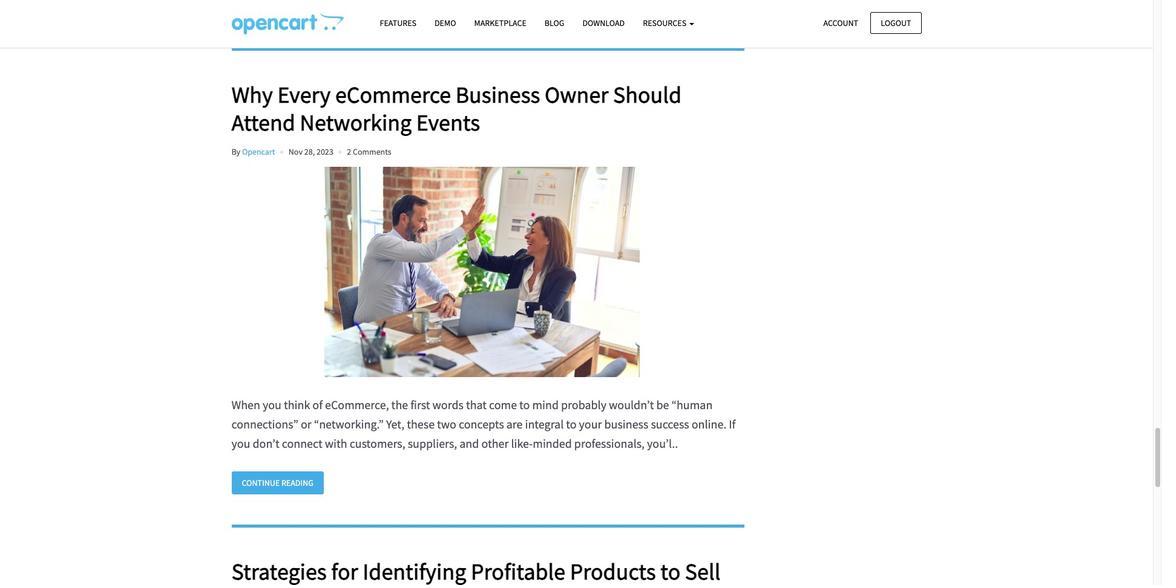 Task type: describe. For each thing, give the bounding box(es) containing it.
every
[[277, 80, 331, 109]]

other
[[481, 436, 509, 451]]

why every ecommerce business owner should attend networking events
[[231, 80, 681, 137]]

suppliers,
[[408, 436, 457, 451]]

networking
[[300, 108, 412, 137]]

1 vertical spatial to
[[566, 417, 577, 432]]

are
[[506, 417, 523, 432]]

customers,
[[350, 436, 405, 451]]

1 horizontal spatial you
[[263, 397, 281, 413]]

ecommerce
[[335, 80, 451, 109]]

these
[[407, 417, 435, 432]]

connect
[[282, 436, 322, 451]]

owner
[[545, 80, 609, 109]]

comments
[[353, 146, 391, 157]]

minded
[[533, 436, 572, 451]]

nov 28, 2023
[[289, 146, 333, 157]]

professionals,
[[574, 436, 645, 451]]

connections"
[[231, 417, 298, 432]]

why
[[231, 80, 273, 109]]

resources
[[643, 18, 688, 28]]

logout link
[[870, 12, 921, 34]]

"human
[[671, 397, 713, 413]]

account link
[[813, 12, 869, 34]]

account
[[823, 17, 858, 28]]

online.
[[692, 417, 726, 432]]

2 continue from the top
[[242, 478, 280, 489]]

download link
[[573, 13, 634, 34]]

be
[[656, 397, 669, 413]]

2 continue reading link from the top
[[231, 472, 324, 495]]

download
[[582, 18, 625, 28]]

blog link
[[536, 13, 573, 34]]

2
[[347, 146, 351, 157]]

words
[[432, 397, 464, 413]]

features link
[[371, 13, 425, 34]]

ecommerce,
[[325, 397, 389, 413]]

marketplace
[[474, 18, 526, 28]]

and
[[460, 436, 479, 451]]

think
[[284, 397, 310, 413]]

two
[[437, 417, 456, 432]]

events
[[416, 108, 480, 137]]

probably
[[561, 397, 606, 413]]

0 vertical spatial to
[[519, 397, 530, 413]]

nov
[[289, 146, 303, 157]]

first
[[410, 397, 430, 413]]

like-
[[511, 436, 533, 451]]

by
[[231, 146, 240, 157]]

opencart - blog image
[[231, 13, 343, 34]]



Task type: locate. For each thing, give the bounding box(es) containing it.
concepts
[[459, 417, 504, 432]]

continue down don't
[[242, 478, 280, 489]]

why every ecommerce business owner should attend networking events link
[[231, 80, 744, 137]]

you up connections"
[[263, 397, 281, 413]]

you'l..
[[647, 436, 678, 451]]

2 comments
[[347, 146, 391, 157]]

1 continue from the top
[[242, 0, 280, 11]]

continue reading
[[242, 0, 313, 11], [242, 478, 313, 489]]

0 horizontal spatial you
[[231, 436, 250, 451]]

logout
[[881, 17, 911, 28]]

continue reading for second the continue reading link from the bottom
[[242, 0, 313, 11]]

your
[[579, 417, 602, 432]]

attend
[[231, 108, 295, 137]]

reading down connect
[[281, 478, 313, 489]]

continue reading for 1st the continue reading link from the bottom
[[242, 478, 313, 489]]

business
[[456, 80, 540, 109]]

2023
[[316, 146, 333, 157]]

demo link
[[425, 13, 465, 34]]

1 continue reading link from the top
[[231, 0, 324, 18]]

blog
[[545, 18, 564, 28]]

business
[[604, 417, 648, 432]]

that
[[466, 397, 487, 413]]

1 vertical spatial continue
[[242, 478, 280, 489]]

0 vertical spatial continue reading link
[[231, 0, 324, 18]]

0 vertical spatial you
[[263, 397, 281, 413]]

demo
[[435, 18, 456, 28]]

should
[[613, 80, 681, 109]]

you left don't
[[231, 436, 250, 451]]

continue
[[242, 0, 280, 11], [242, 478, 280, 489]]

reading for 1st the continue reading link from the bottom
[[281, 478, 313, 489]]

why every ecommerce business owner should attend networking events image
[[231, 167, 733, 378]]

with
[[325, 436, 347, 451]]

by opencart
[[231, 146, 275, 157]]

come
[[489, 397, 517, 413]]

opencart link
[[242, 146, 275, 157]]

1 vertical spatial reading
[[281, 478, 313, 489]]

when
[[231, 397, 260, 413]]

continue reading up the opencart - blog image
[[242, 0, 313, 11]]

the
[[391, 397, 408, 413]]

28,
[[304, 146, 315, 157]]

continue up the opencart - blog image
[[242, 0, 280, 11]]

1 reading from the top
[[281, 0, 313, 11]]

1 horizontal spatial to
[[566, 417, 577, 432]]

continue reading link
[[231, 0, 324, 18], [231, 472, 324, 495]]

"networking." yet,
[[314, 417, 404, 432]]

of
[[312, 397, 323, 413]]

or
[[301, 417, 311, 432]]

opencart
[[242, 146, 275, 157]]

1 vertical spatial continue reading link
[[231, 472, 324, 495]]

if
[[729, 417, 736, 432]]

1 continue reading from the top
[[242, 0, 313, 11]]

1 vertical spatial you
[[231, 436, 250, 451]]

to left mind
[[519, 397, 530, 413]]

reading
[[281, 0, 313, 11], [281, 478, 313, 489]]

2 reading from the top
[[281, 478, 313, 489]]

you
[[263, 397, 281, 413], [231, 436, 250, 451]]

0 vertical spatial continue
[[242, 0, 280, 11]]

don't
[[253, 436, 279, 451]]

resources link
[[634, 13, 703, 34]]

to left your
[[566, 417, 577, 432]]

reading up the opencart - blog image
[[281, 0, 313, 11]]

0 horizontal spatial to
[[519, 397, 530, 413]]

0 vertical spatial reading
[[281, 0, 313, 11]]

wouldn't
[[609, 397, 654, 413]]

integral
[[525, 417, 564, 432]]

to
[[519, 397, 530, 413], [566, 417, 577, 432]]

0 vertical spatial continue reading
[[242, 0, 313, 11]]

features
[[380, 18, 416, 28]]

reading for second the continue reading link from the bottom
[[281, 0, 313, 11]]

marketplace link
[[465, 13, 536, 34]]

when you think of ecommerce, the first words that come to mind probably wouldn't be "human connections" or "networking." yet, these two concepts are integral to your business success online. if you don't connect with customers, suppliers, and other like-minded professionals, you'l..
[[231, 397, 736, 451]]

1 vertical spatial continue reading
[[242, 478, 313, 489]]

2 continue reading from the top
[[242, 478, 313, 489]]

success
[[651, 417, 689, 432]]

mind
[[532, 397, 559, 413]]

continue reading down don't
[[242, 478, 313, 489]]



Task type: vqa. For each thing, say whether or not it's contained in the screenshot.
professionals,
yes



